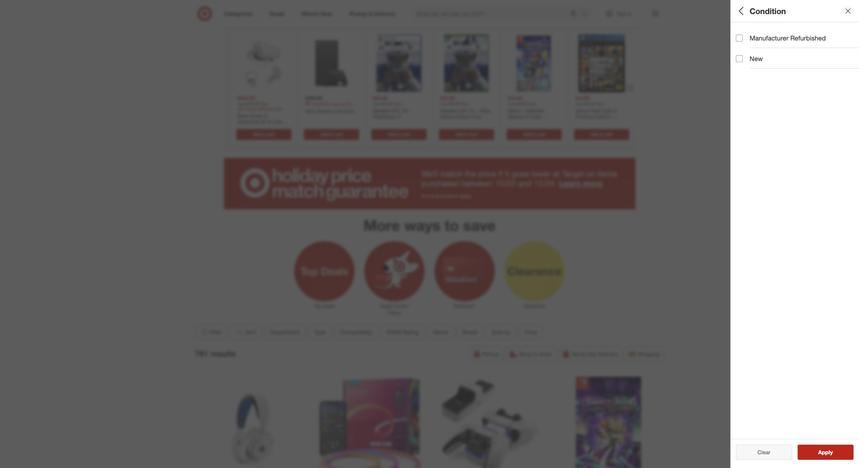 Task type: locate. For each thing, give the bounding box(es) containing it.
3 add from the left
[[388, 132, 396, 137]]

12/24.
[[534, 178, 557, 188]]

1 horizontal spatial $34.99
[[440, 95, 455, 101]]

nfl up x/xbox
[[460, 108, 468, 114]]

add to cart button for mario + rabbids: sparks of hope - nintendo switch
[[507, 129, 562, 140]]

cart down switch
[[537, 132, 545, 137]]

0 vertical spatial in
[[328, 102, 331, 107]]

1 reg from the left
[[238, 101, 244, 106]]

sale inside $14.99 reg $29.99 sale grand theft auto v: premium edition - playstation 4
[[596, 101, 604, 106]]

2 reg from the left
[[373, 101, 379, 106]]

$299.99
[[245, 101, 259, 106]]

meta quest 2: advanced all-in-one virtual reality headset - 128gb image
[[235, 34, 293, 92]]

xbox left mario
[[480, 108, 491, 114]]

reality
[[253, 125, 267, 131]]

add to cart down 4
[[591, 132, 613, 137]]

1 nfl from the left
[[392, 108, 401, 114]]

1 horizontal spatial results
[[823, 449, 841, 456]]

1 24 from the left
[[402, 108, 408, 114]]

department button
[[736, 22, 860, 46], [264, 325, 305, 340]]

add to cart button down 4
[[574, 129, 630, 140]]

0 horizontal spatial madden
[[373, 108, 391, 114]]

24
[[402, 108, 408, 114], [470, 108, 475, 114]]

and
[[518, 178, 532, 188]]

add down switch
[[523, 132, 531, 137]]

steelseries arctis nova 7p wireless gaming headset - white image
[[198, 377, 303, 468], [198, 377, 303, 468]]

apply button
[[798, 445, 854, 460]]

$19.99
[[508, 95, 522, 101]]

1 horizontal spatial 24
[[470, 108, 475, 114]]

clear inside condition dialog
[[758, 449, 771, 456]]

1 vertical spatial on
[[341, 102, 345, 107]]

sale up theft
[[596, 101, 604, 106]]

1 horizontal spatial type
[[736, 53, 751, 61]]

results right see
[[823, 449, 841, 456]]

$34.99 inside "$34.99 reg $69.99 sale madden nfl 24 - playstation 5"
[[373, 95, 387, 101]]

see results
[[812, 449, 841, 456]]

more ways to save
[[364, 216, 496, 234]]

1 horizontal spatial madden
[[440, 108, 458, 114]]

series left x/xbox
[[440, 114, 454, 120]]

switch
[[529, 120, 544, 126]]

1 horizontal spatial xbox
[[346, 102, 356, 107]]

$39.99
[[515, 101, 528, 106]]

0 horizontal spatial $34.99
[[373, 95, 387, 101]]

0 horizontal spatial department
[[270, 329, 300, 336]]

add to cart for madden nfl 24 - playstation 5
[[388, 132, 410, 137]]

new
[[750, 55, 763, 63]]

3 sale from the left
[[461, 101, 469, 106]]

add to cart button for grand theft auto v: premium edition - playstation 4
[[574, 129, 630, 140]]

series down $499.99
[[305, 107, 317, 112]]

add to cart for meta quest 2: advanced all-in-one virtual reality headset - 128gb
[[253, 132, 275, 137]]

6 add to cart from the left
[[591, 132, 613, 137]]

add to cart button down x/xbox
[[439, 129, 494, 140]]

samba de amigo: party central - nintendo switch image
[[556, 377, 662, 468], [556, 377, 662, 468]]

add down "$34.99 reg $69.99 sale madden nfl 24 - playstation 5"
[[388, 132, 396, 137]]

nfl up the 5
[[392, 108, 401, 114]]

results
[[210, 349, 236, 358], [823, 449, 841, 456]]

cart up xbox series x console
[[332, 102, 340, 107]]

add to cart down reality
[[253, 132, 275, 137]]

sale inside $34.99 reg $69.99 sale madden nfl 24 - xbox series x/xbox one
[[461, 101, 469, 106]]

1 vertical spatial target
[[380, 303, 393, 309]]

meta quest 2: advanced all-in-one virtual reality headset - 128gb
[[238, 113, 290, 137]]

0 vertical spatial on
[[413, 14, 425, 26]]

cart inside $349.99 in cart on xbox series x console
[[332, 102, 340, 107]]

5 add to cart from the left
[[523, 132, 545, 137]]

- for $19.99 reg $39.99 sale mario + rabbids: sparks of hope - nintendo switch
[[543, 114, 545, 120]]

$249.99 reg $299.99 sale
[[238, 95, 269, 106]]

madden
[[373, 108, 391, 114], [440, 108, 458, 114]]

in-
[[268, 119, 273, 125]]

madden inside "$34.99 reg $69.99 sale madden nfl 24 - playstation 5"
[[373, 108, 391, 114]]

- for meta quest 2: advanced all-in-one virtual reality headset - 128gb
[[288, 125, 290, 131]]

sale
[[261, 101, 269, 106], [393, 101, 402, 106], [461, 101, 469, 106], [529, 101, 537, 106], [596, 101, 604, 106]]

to for xbox series x console
[[329, 132, 333, 137]]

cart down headset
[[267, 132, 275, 137]]

virtual
[[238, 125, 251, 131]]

cart down "$34.99 reg $69.99 sale madden nfl 24 - playstation 5"
[[402, 132, 410, 137]]

of
[[524, 114, 529, 120]]

1 vertical spatial in
[[534, 351, 538, 358]]

sale up 2:
[[261, 101, 269, 106]]

- inside $19.99 reg $39.99 sale mario + rabbids: sparks of hope - nintendo switch
[[543, 114, 545, 120]]

in left store
[[534, 351, 538, 358]]

2 add to cart button from the left
[[304, 129, 359, 140]]

madden for madden nfl 24 - xbox series x/xbox one
[[440, 108, 458, 114]]

department
[[736, 29, 774, 37], [270, 329, 300, 336]]

add
[[253, 132, 261, 137], [320, 132, 328, 137], [388, 132, 396, 137], [456, 132, 463, 137], [523, 132, 531, 137], [591, 132, 599, 137]]

manufacturer refurbished
[[750, 34, 826, 42]]

playstation inside "$34.99 reg $69.99 sale madden nfl 24 - playstation 5"
[[373, 114, 397, 120]]

1 horizontal spatial department button
[[736, 22, 860, 46]]

to for grand theft auto v: premium edition - playstation 4
[[600, 132, 604, 137]]

1 vertical spatial items
[[598, 169, 618, 179]]

2 $34.99 from the left
[[440, 95, 455, 101]]

to down the 5
[[397, 132, 401, 137]]

5 sale from the left
[[596, 101, 604, 106]]

items inside carousel region
[[446, 14, 472, 26]]

add to cart down xbox series x console
[[320, 132, 343, 137]]

1 clear from the left
[[755, 449, 768, 456]]

to down reality
[[262, 132, 266, 137]]

we'll match the price if it goes lower at target on items purchased between 10/22 and 12/24.
[[422, 169, 618, 188]]

theft
[[590, 108, 601, 114]]

one
[[472, 114, 481, 120], [273, 119, 282, 125]]

add down reality
[[253, 132, 261, 137]]

condition dialog
[[731, 0, 860, 468]]

playstation left the 5
[[373, 114, 397, 120]]

sale up x/xbox
[[461, 101, 469, 106]]

0 horizontal spatial x
[[318, 107, 321, 112]]

series
[[305, 107, 317, 112], [318, 108, 331, 114], [440, 114, 454, 120]]

clear inside 'all filters' dialog
[[755, 449, 768, 456]]

3 reg from the left
[[440, 101, 446, 106]]

nfl inside $34.99 reg $69.99 sale madden nfl 24 - xbox series x/xbox one
[[460, 108, 468, 114]]

store
[[540, 351, 552, 358]]

add to cart button down xbox series x console
[[304, 129, 359, 140]]

apply
[[819, 449, 833, 456]]

2 horizontal spatial on
[[587, 169, 596, 179]]

1 vertical spatial type
[[314, 329, 326, 336]]

0 horizontal spatial playstation
[[373, 114, 397, 120]]

to down x/xbox
[[465, 132, 469, 137]]

1 add to cart from the left
[[253, 132, 275, 137]]

at
[[553, 169, 560, 179]]

0 horizontal spatial series
[[305, 107, 317, 112]]

add to cart down switch
[[523, 132, 545, 137]]

0 horizontal spatial in
[[328, 102, 331, 107]]

sale for mario + rabbids: sparks of hope - nintendo switch
[[529, 101, 537, 106]]

xbox inside $34.99 reg $69.99 sale madden nfl 24 - xbox series x/xbox one
[[480, 108, 491, 114]]

add to cart button down the 5
[[371, 129, 427, 140]]

x inside $349.99 in cart on xbox series x console
[[318, 107, 321, 112]]

reg for mario + rabbids: sparks of hope - nintendo switch
[[508, 101, 514, 106]]

add down x/xbox
[[456, 132, 463, 137]]

0 horizontal spatial department button
[[264, 325, 305, 340]]

sale up rabbids:
[[529, 101, 537, 106]]

4 add to cart button from the left
[[439, 129, 494, 140]]

- inside $34.99 reg $69.99 sale madden nfl 24 - xbox series x/xbox one
[[477, 108, 478, 114]]

on left top
[[413, 14, 425, 26]]

filters
[[748, 6, 769, 16]]

clear for clear
[[758, 449, 771, 456]]

cart for mario + rabbids: sparks of hope - nintendo switch
[[537, 132, 545, 137]]

0 horizontal spatial items
[[446, 14, 472, 26]]

- inside $14.99 reg $29.99 sale grand theft auto v: premium edition - playstation 4
[[612, 114, 614, 120]]

2 sale from the left
[[393, 101, 402, 106]]

results right 791
[[210, 349, 236, 358]]

2 clear from the left
[[758, 449, 771, 456]]

to
[[262, 132, 266, 137], [329, 132, 333, 137], [397, 132, 401, 137], [465, 132, 469, 137], [532, 132, 536, 137], [600, 132, 604, 137], [445, 216, 459, 234]]

add to cart button
[[236, 129, 292, 140], [304, 129, 359, 140], [371, 129, 427, 140], [439, 129, 494, 140], [507, 129, 562, 140], [574, 129, 630, 140]]

one up headset
[[273, 119, 282, 125]]

2 vertical spatial on
[[587, 169, 596, 179]]

clear all
[[755, 449, 774, 456]]

circle™
[[395, 303, 409, 309]]

reg
[[238, 101, 244, 106], [373, 101, 379, 106], [440, 101, 446, 106], [508, 101, 514, 106], [576, 101, 582, 106]]

2 horizontal spatial series
[[440, 114, 454, 120]]

add to cart button down switch
[[507, 129, 562, 140]]

clearance
[[524, 303, 546, 309]]

it
[[505, 169, 510, 179]]

0 vertical spatial results
[[210, 349, 236, 358]]

4 add from the left
[[456, 132, 463, 137]]

5 add from the left
[[523, 132, 531, 137]]

pickup button
[[470, 347, 504, 362]]

add for madden nfl 24 - xbox series x/xbox one
[[456, 132, 463, 137]]

6 add to cart button from the left
[[574, 129, 630, 140]]

brand button
[[457, 325, 483, 340]]

1 horizontal spatial target
[[563, 169, 585, 179]]

top
[[314, 303, 322, 309]]

to down xbox series x console
[[329, 132, 333, 137]]

ways
[[404, 216, 441, 234]]

0 vertical spatial department button
[[736, 22, 860, 46]]

rabbids:
[[526, 108, 545, 114]]

govee rgbic led neon rope light 6.5' image
[[317, 377, 423, 468], [317, 377, 423, 468]]

$349.99 in cart on xbox series x console
[[305, 102, 356, 112]]

all-
[[261, 119, 268, 125]]

1 $34.99 from the left
[[373, 95, 387, 101]]

see
[[812, 449, 821, 456]]

series down $349.99
[[318, 108, 331, 114]]

add to cart button down all- on the top left of page
[[236, 129, 292, 140]]

1 madden from the left
[[373, 108, 391, 114]]

target right at
[[563, 169, 585, 179]]

1 vertical spatial type button
[[308, 325, 332, 340]]

redcard™ link
[[430, 240, 500, 310]]

2 add from the left
[[320, 132, 328, 137]]

5 reg from the left
[[576, 101, 582, 106]]

to down 4
[[600, 132, 604, 137]]

search button
[[578, 6, 595, 23]]

advanced
[[238, 119, 259, 125]]

$19.99 reg $39.99 sale mario + rabbids: sparks of hope - nintendo switch
[[508, 95, 545, 126]]

0 horizontal spatial nfl
[[392, 108, 401, 114]]

on right 'learn'
[[587, 169, 596, 179]]

xbox inside $349.99 in cart on xbox series x console
[[346, 102, 356, 107]]

0 horizontal spatial type button
[[308, 325, 332, 340]]

madden inside $34.99 reg $69.99 sale madden nfl 24 - xbox series x/xbox one
[[440, 108, 458, 114]]

$34.99
[[373, 95, 387, 101], [440, 95, 455, 101]]

3 add to cart from the left
[[388, 132, 410, 137]]

reg inside $14.99 reg $29.99 sale grand theft auto v: premium edition - playstation 4
[[576, 101, 582, 106]]

playstation down the premium
[[576, 120, 600, 126]]

1 horizontal spatial items
[[598, 169, 618, 179]]

$69.99 for 5
[[380, 101, 392, 106]]

1 horizontal spatial in
[[534, 351, 538, 358]]

1 horizontal spatial $69.99
[[448, 101, 460, 106]]

sale inside $19.99 reg $39.99 sale mario + rabbids: sparks of hope - nintendo switch
[[529, 101, 537, 106]]

in inside $349.99 in cart on xbox series x console
[[328, 102, 331, 107]]

xbox up xbox series x console
[[346, 102, 356, 107]]

4 reg from the left
[[508, 101, 514, 106]]

1 horizontal spatial nfl
[[460, 108, 468, 114]]

type button down top
[[308, 325, 332, 340]]

type down manufacturer refurbished checkbox
[[736, 53, 751, 61]]

clear
[[755, 449, 768, 456], [758, 449, 771, 456]]

console inside $349.99 in cart on xbox series x console
[[322, 107, 337, 112]]

-
[[409, 108, 411, 114], [477, 108, 478, 114], [543, 114, 545, 120], [612, 114, 614, 120], [288, 125, 290, 131]]

purchased
[[422, 178, 460, 188]]

1 sale from the left
[[261, 101, 269, 106]]

cart down edition
[[605, 132, 613, 137]]

add to cart down x/xbox
[[456, 132, 478, 137]]

nfl for series
[[460, 108, 468, 114]]

genre
[[433, 329, 448, 336]]

madden nfl 24 - xbox series x/xbox one image
[[438, 34, 496, 92]]

1 vertical spatial department
[[270, 329, 300, 336]]

sale up the 5
[[393, 101, 402, 106]]

type down top
[[314, 329, 326, 336]]

0 horizontal spatial 24
[[402, 108, 408, 114]]

3 add to cart button from the left
[[371, 129, 427, 140]]

0 horizontal spatial $69.99
[[380, 101, 392, 106]]

target circle™ offers
[[380, 303, 409, 316]]

reg inside $19.99 reg $39.99 sale mario + rabbids: sparks of hope - nintendo switch
[[508, 101, 514, 106]]

target up the offers
[[380, 303, 393, 309]]

add to cart down the 5
[[388, 132, 410, 137]]

results for 791 results
[[210, 349, 236, 358]]

in inside button
[[534, 351, 538, 358]]

quest
[[250, 113, 263, 119]]

0 horizontal spatial one
[[273, 119, 282, 125]]

1 add to cart button from the left
[[236, 129, 292, 140]]

reg inside $34.99 reg $69.99 sale madden nfl 24 - xbox series x/xbox one
[[440, 101, 446, 106]]

xbox
[[346, 102, 356, 107], [480, 108, 491, 114], [305, 108, 316, 114]]

condition
[[750, 6, 787, 16]]

$34.99 inside $34.99 reg $69.99 sale madden nfl 24 - xbox series x/xbox one
[[440, 95, 455, 101]]

in for cart
[[328, 102, 331, 107]]

0 horizontal spatial on
[[341, 102, 345, 107]]

price
[[479, 169, 497, 179]]

cart for xbox series x console
[[335, 132, 343, 137]]

xbox down $349.99
[[305, 108, 316, 114]]

1 add from the left
[[253, 132, 261, 137]]

brand
[[463, 329, 477, 336]]

0 vertical spatial items
[[446, 14, 472, 26]]

0 vertical spatial target
[[563, 169, 585, 179]]

24 inside "$34.99 reg $69.99 sale madden nfl 24 - playstation 5"
[[402, 108, 408, 114]]

4 add to cart from the left
[[456, 132, 478, 137]]

madden for madden nfl 24 - playstation 5
[[373, 108, 391, 114]]

nfl inside "$34.99 reg $69.99 sale madden nfl 24 - playstation 5"
[[392, 108, 401, 114]]

6 add from the left
[[591, 132, 599, 137]]

cart for madden nfl 24 - playstation 5
[[402, 132, 410, 137]]

1 horizontal spatial department
[[736, 29, 774, 37]]

24 inside $34.99 reg $69.99 sale madden nfl 24 - xbox series x/xbox one
[[470, 108, 475, 114]]

1 vertical spatial department button
[[264, 325, 305, 340]]

results for see results
[[823, 449, 841, 456]]

sale inside "$34.99 reg $69.99 sale madden nfl 24 - playstation 5"
[[393, 101, 402, 106]]

results inside "see results" button
[[823, 449, 841, 456]]

2 nfl from the left
[[460, 108, 468, 114]]

more
[[364, 216, 400, 234]]

0 horizontal spatial target
[[380, 303, 393, 309]]

0 vertical spatial department
[[736, 29, 774, 37]]

1 horizontal spatial type button
[[736, 46, 860, 70]]

2 24 from the left
[[470, 108, 475, 114]]

to for mario + rabbids: sparks of hope - nintendo switch
[[532, 132, 536, 137]]

reg inside $249.99 reg $299.99 sale
[[238, 101, 244, 106]]

0 horizontal spatial results
[[210, 349, 236, 358]]

playstation
[[373, 114, 397, 120], [576, 120, 600, 126]]

$69.99 inside "$34.99 reg $69.99 sale madden nfl 24 - playstation 5"
[[380, 101, 392, 106]]

x
[[318, 107, 321, 112], [332, 108, 335, 114]]

insten charging station for ps5 controller - dual charger & dock with led indicator for sony playstation 5, gaming accessories, white image
[[437, 377, 542, 468], [437, 377, 542, 468]]

cart down x/xbox
[[470, 132, 478, 137]]

we'll
[[422, 169, 438, 179]]

Manufacturer Refurbished checkbox
[[736, 35, 743, 41]]

add to cart button for madden nfl 24 - playstation 5
[[371, 129, 427, 140]]

4 sale from the left
[[529, 101, 537, 106]]

2 $69.99 from the left
[[448, 101, 460, 106]]

1 horizontal spatial playstation
[[576, 120, 600, 126]]

one inside $34.99 reg $69.99 sale madden nfl 24 - xbox series x/xbox one
[[472, 114, 481, 120]]

on up xbox series x console
[[341, 102, 345, 107]]

type
[[736, 53, 751, 61], [314, 329, 326, 336]]

filter
[[210, 329, 222, 336]]

1 $69.99 from the left
[[380, 101, 392, 106]]

$34.99 for madden nfl 24 - xbox series x/xbox one
[[440, 95, 455, 101]]

reg inside "$34.99 reg $69.99 sale madden nfl 24 - playstation 5"
[[373, 101, 379, 106]]

add down xbox series x console
[[320, 132, 328, 137]]

$69.99 for series
[[448, 101, 460, 106]]

to down switch
[[532, 132, 536, 137]]

sale for madden nfl 24 - xbox series x/xbox one
[[461, 101, 469, 106]]

the
[[465, 169, 476, 179]]

1 horizontal spatial one
[[472, 114, 481, 120]]

one right x/xbox
[[472, 114, 481, 120]]

Include out of stock checkbox
[[736, 365, 743, 372]]

- inside meta quest 2: advanced all-in-one virtual reality headset - 128gb
[[288, 125, 290, 131]]

in up xbox series x console
[[328, 102, 331, 107]]

some
[[422, 193, 434, 199]]

add down edition
[[591, 132, 599, 137]]

$69.99 inside $34.99 reg $69.99 sale madden nfl 24 - xbox series x/xbox one
[[448, 101, 460, 106]]

2 add to cart from the left
[[320, 132, 343, 137]]

5 add to cart button from the left
[[507, 129, 562, 140]]

1 vertical spatial results
[[823, 449, 841, 456]]

if
[[499, 169, 503, 179]]

items
[[446, 14, 472, 26], [598, 169, 618, 179]]

2 horizontal spatial xbox
[[480, 108, 491, 114]]

cart for grand theft auto v: premium edition - playstation 4
[[605, 132, 613, 137]]

128gb
[[238, 131, 253, 137]]

clearance link
[[500, 240, 570, 310]]

0 vertical spatial type
[[736, 53, 751, 61]]

to for madden nfl 24 - xbox series x/xbox one
[[465, 132, 469, 137]]

learn
[[559, 178, 581, 188]]

cart down xbox series x console
[[335, 132, 343, 137]]

2 madden from the left
[[440, 108, 458, 114]]

cart
[[332, 102, 340, 107], [267, 132, 275, 137], [335, 132, 343, 137], [402, 132, 410, 137], [470, 132, 478, 137], [537, 132, 545, 137], [605, 132, 613, 137]]

type button down manufacturer refurbished
[[736, 46, 860, 70]]

1 horizontal spatial x
[[332, 108, 335, 114]]

carousel region
[[224, 8, 636, 158]]



Task type: describe. For each thing, give the bounding box(es) containing it.
genre button
[[427, 325, 454, 340]]

sort button
[[230, 325, 262, 340]]

0 vertical spatial type button
[[736, 46, 860, 70]]

top deals link
[[290, 240, 360, 310]]

series inside $349.99 in cart on xbox series x console
[[305, 107, 317, 112]]

price
[[525, 329, 537, 336]]

2:
[[264, 113, 268, 119]]

10/22
[[496, 178, 516, 188]]

nintendo
[[508, 120, 528, 126]]

$249.99
[[238, 95, 255, 101]]

$349.99
[[312, 102, 327, 107]]

one inside meta quest 2: advanced all-in-one virtual reality headset - 128gb
[[273, 119, 282, 125]]

add to cart for grand theft auto v: premium edition - playstation 4
[[591, 132, 613, 137]]

0 horizontal spatial xbox
[[305, 108, 316, 114]]

$34.99 reg $69.99 sale madden nfl 24 - playstation 5
[[373, 95, 411, 120]]

xbox series x console image
[[302, 34, 360, 92]]

refurbished
[[791, 34, 826, 42]]

clear button
[[736, 445, 793, 460]]

all
[[736, 6, 746, 16]]

delivery
[[599, 351, 618, 358]]

learn more
[[559, 178, 603, 188]]

day
[[588, 351, 597, 358]]

4
[[601, 120, 604, 126]]

reg for grand theft auto v: premium edition - playstation 4
[[576, 101, 582, 106]]

deals
[[323, 303, 335, 309]]

grand
[[576, 108, 589, 114]]

add for meta quest 2: advanced all-in-one virtual reality headset - 128gb
[[253, 132, 261, 137]]

clear all button
[[736, 445, 793, 460]]

sold
[[492, 329, 503, 336]]

between
[[462, 178, 493, 188]]

some exclusions apply.
[[422, 193, 472, 199]]

all
[[769, 449, 774, 456]]

target holiday price match guarantee image
[[224, 158, 636, 209]]

add to cart for madden nfl 24 - xbox series x/xbox one
[[456, 132, 478, 137]]

lower
[[532, 169, 551, 179]]

add to cart button for xbox series x console
[[304, 129, 359, 140]]

apply.
[[460, 193, 472, 199]]

add for madden nfl 24 - playstation 5
[[388, 132, 396, 137]]

sold by button
[[486, 325, 516, 340]]

top
[[428, 14, 443, 26]]

add for mario + rabbids: sparks of hope - nintendo switch
[[523, 132, 531, 137]]

$14.99 reg $29.99 sale grand theft auto v: premium edition - playstation 4
[[576, 95, 618, 126]]

redcard™
[[454, 303, 476, 309]]

sort
[[245, 329, 256, 336]]

$29.99
[[583, 101, 595, 106]]

target inside target circle™ offers
[[380, 303, 393, 309]]

791 results
[[195, 349, 236, 358]]

more
[[583, 178, 603, 188]]

series inside $34.99 reg $69.99 sale madden nfl 24 - xbox series x/xbox one
[[440, 114, 454, 120]]

v:
[[614, 108, 618, 114]]

save
[[463, 216, 496, 234]]

to for meta quest 2: advanced all-in-one virtual reality headset - 128gb
[[262, 132, 266, 137]]

shipping
[[638, 351, 660, 358]]

department inside 'all filters' dialog
[[736, 29, 774, 37]]

0 horizontal spatial type
[[314, 329, 326, 336]]

shipping button
[[626, 347, 665, 362]]

- for $14.99 reg $29.99 sale grand theft auto v: premium edition - playstation 4
[[612, 114, 614, 120]]

same day delivery button
[[559, 347, 623, 362]]

items inside we'll match the price if it goes lower at target on items purchased between 10/22 and 12/24.
[[598, 169, 618, 179]]

all filters dialog
[[731, 0, 860, 468]]

$34.99 for madden nfl 24 - playstation 5
[[373, 95, 387, 101]]

exclusions
[[436, 193, 458, 199]]

search
[[578, 11, 595, 18]]

$34.99 reg $69.99 sale madden nfl 24 - xbox series x/xbox one
[[440, 95, 491, 120]]

24 for xbox
[[470, 108, 475, 114]]

791
[[195, 349, 208, 358]]

$14.99
[[576, 95, 590, 101]]

24 for playstation
[[402, 108, 408, 114]]

reg for madden nfl 24 - playstation 5
[[373, 101, 379, 106]]

add to cart for mario + rabbids: sparks of hope - nintendo switch
[[523, 132, 545, 137]]

manufacturer
[[750, 34, 789, 42]]

compatibility button
[[334, 325, 378, 340]]

sale for grand theft auto v: premium edition - playstation 4
[[596, 101, 604, 106]]

1 horizontal spatial on
[[413, 14, 425, 26]]

New checkbox
[[736, 55, 743, 62]]

add for grand theft auto v: premium edition - playstation 4
[[591, 132, 599, 137]]

goes
[[512, 169, 530, 179]]

edition
[[596, 114, 611, 120]]

premium
[[576, 114, 595, 120]]

shop in store
[[519, 351, 552, 358]]

clear for clear all
[[755, 449, 768, 456]]

What can we help you find? suggestions appear below search field
[[412, 6, 583, 21]]

nfl for 5
[[392, 108, 401, 114]]

to left save
[[445, 216, 459, 234]]

mario + rabbids: sparks of hope - nintendo switch image
[[505, 34, 563, 92]]

sale for madden nfl 24 - playstation 5
[[393, 101, 402, 106]]

target inside we'll match the price if it goes lower at target on items purchased between 10/22 and 12/24.
[[563, 169, 585, 179]]

in for store
[[534, 351, 538, 358]]

shop in store button
[[507, 347, 556, 362]]

top deals
[[314, 303, 335, 309]]

same day delivery
[[572, 351, 618, 358]]

playstation inside $14.99 reg $29.99 sale grand theft auto v: premium edition - playstation 4
[[576, 120, 600, 126]]

5
[[398, 114, 401, 120]]

sale inside $249.99 reg $299.99 sale
[[261, 101, 269, 106]]

auto
[[603, 108, 613, 114]]

xbox series x console
[[305, 108, 355, 114]]

add to cart for xbox series x console
[[320, 132, 343, 137]]

see results button
[[798, 445, 854, 460]]

- inside "$34.99 reg $69.99 sale madden nfl 24 - playstation 5"
[[409, 108, 411, 114]]

add to cart button for meta quest 2: advanced all-in-one virtual reality headset - 128gb
[[236, 129, 292, 140]]

cart for meta quest 2: advanced all-in-one virtual reality headset - 128gb
[[267, 132, 275, 137]]

grand theft auto v: premium edition - playstation 4 image
[[573, 34, 631, 92]]

filter button
[[195, 325, 227, 340]]

esrb rating button
[[381, 325, 425, 340]]

same
[[572, 351, 586, 358]]

on inside we'll match the price if it goes lower at target on items purchased between 10/22 and 12/24.
[[587, 169, 596, 179]]

type inside 'all filters' dialog
[[736, 53, 751, 61]]

on inside $349.99 in cart on xbox series x console
[[341, 102, 345, 107]]

reg for madden nfl 24 - xbox series x/xbox one
[[440, 101, 446, 106]]

mario
[[508, 108, 520, 114]]

esrb rating
[[387, 329, 419, 336]]

1 horizontal spatial series
[[318, 108, 331, 114]]

match
[[440, 169, 463, 179]]

add for xbox series x console
[[320, 132, 328, 137]]

cart for madden nfl 24 - xbox series x/xbox one
[[470, 132, 478, 137]]

by
[[505, 329, 510, 336]]

add to cart button for madden nfl 24 - xbox series x/xbox one
[[439, 129, 494, 140]]

price button
[[519, 325, 543, 340]]

+
[[522, 108, 525, 114]]

to for madden nfl 24 - playstation 5
[[397, 132, 401, 137]]

esrb
[[387, 329, 401, 336]]

all filters
[[736, 6, 769, 16]]

madden nfl 24 - playstation 5 image
[[370, 34, 428, 92]]



Task type: vqa. For each thing, say whether or not it's contained in the screenshot.
$
no



